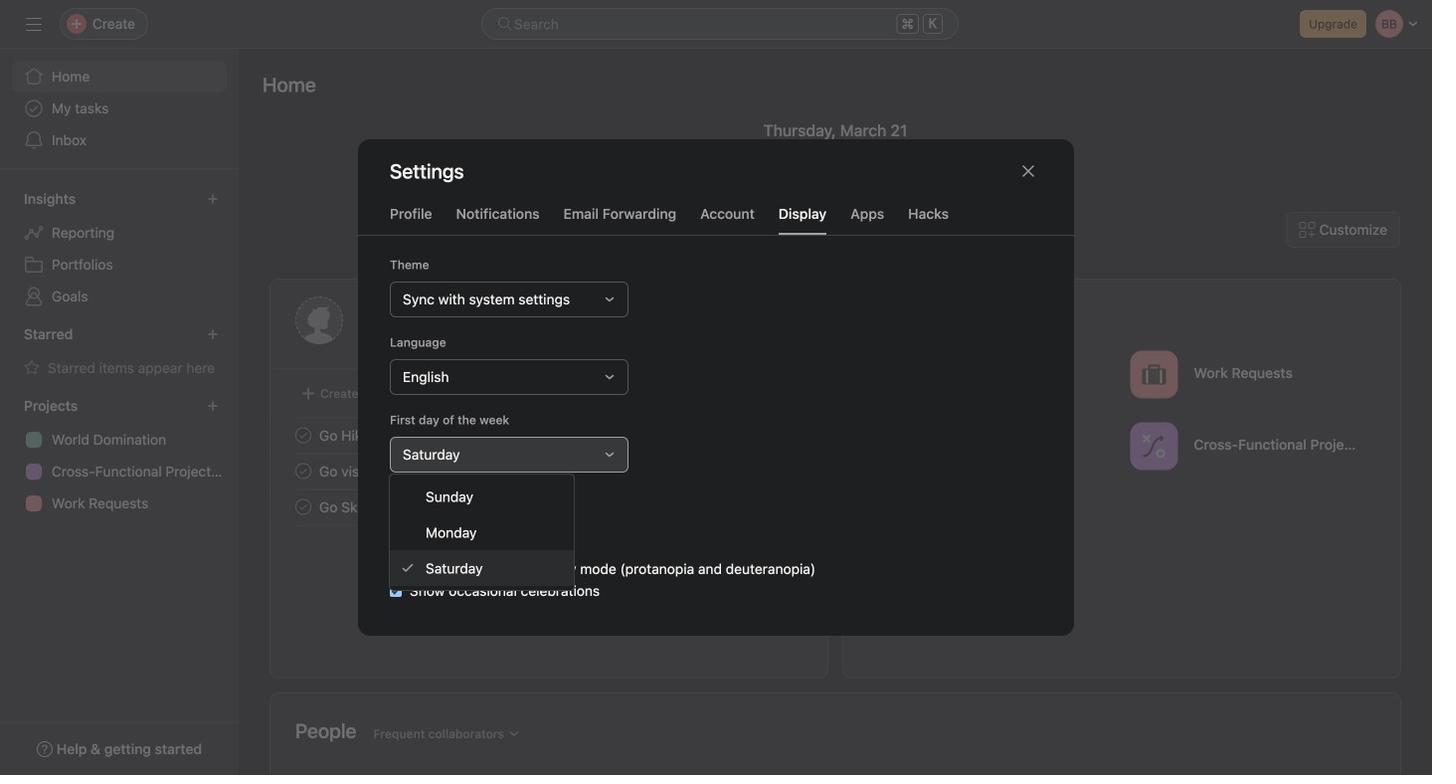 Task type: locate. For each thing, give the bounding box(es) containing it.
2 vertical spatial mark complete checkbox
[[292, 495, 315, 519]]

mark complete image
[[292, 423, 315, 447], [292, 495, 315, 519]]

1 vertical spatial mark complete checkbox
[[292, 459, 315, 483]]

briefcase image
[[1143, 363, 1167, 387]]

global element
[[0, 49, 239, 168]]

0 vertical spatial mark complete checkbox
[[292, 423, 315, 447]]

2 mark complete checkbox from the top
[[292, 459, 315, 483]]

dialog
[[358, 139, 1075, 636]]

1 mark complete image from the top
[[292, 423, 315, 447]]

mark complete image up mark complete icon
[[292, 423, 315, 447]]

close this dialog image
[[1021, 163, 1037, 179]]

mark complete image down mark complete icon
[[292, 495, 315, 519]]

1 vertical spatial mark complete image
[[292, 495, 315, 519]]

0 vertical spatial mark complete image
[[292, 423, 315, 447]]

None checkbox
[[390, 585, 402, 597]]

Mark complete checkbox
[[292, 423, 315, 447], [292, 459, 315, 483], [292, 495, 315, 519]]

hide sidebar image
[[26, 16, 42, 32]]

insights element
[[0, 181, 239, 316]]

2 mark complete image from the top
[[292, 495, 315, 519]]

line_and_symbols image
[[1143, 434, 1167, 458]]



Task type: describe. For each thing, give the bounding box(es) containing it.
add profile photo image
[[296, 297, 343, 344]]

1 mark complete checkbox from the top
[[292, 423, 315, 447]]

3 mark complete checkbox from the top
[[292, 495, 315, 519]]

settings tab list
[[358, 203, 1075, 236]]

projects element
[[0, 388, 239, 523]]

mark complete image
[[292, 459, 315, 483]]

starred element
[[0, 316, 239, 388]]



Task type: vqa. For each thing, say whether or not it's contained in the screenshot.
Dialog
yes



